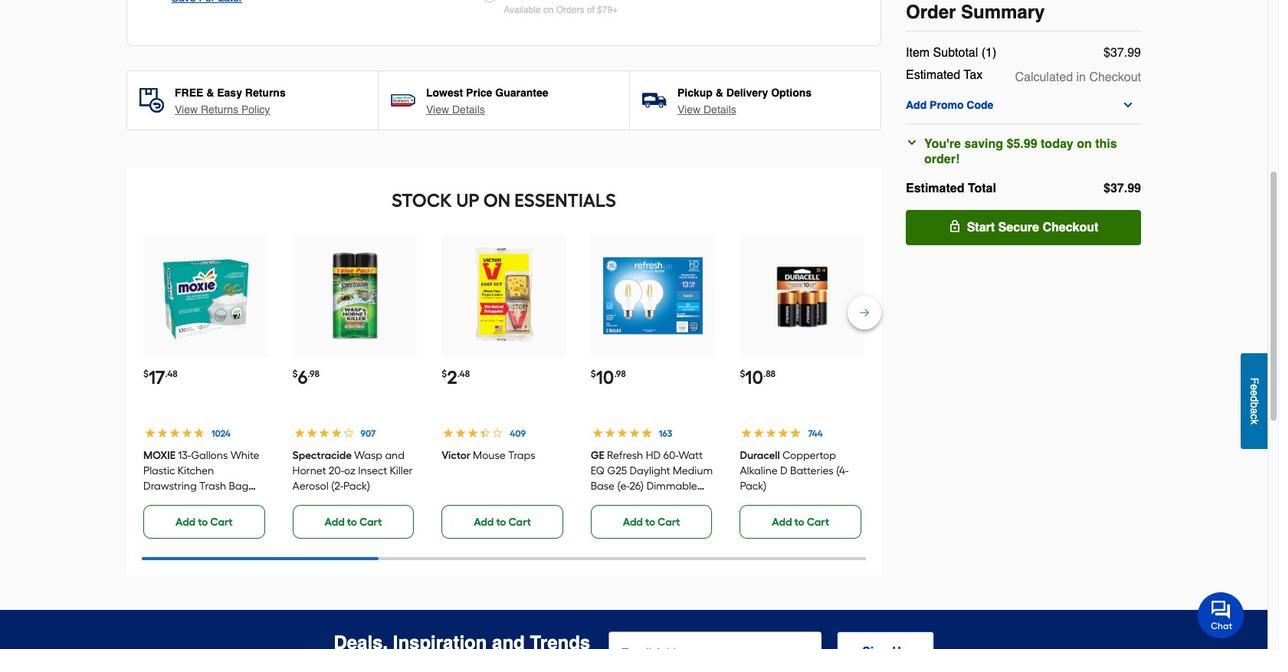 Task type: vqa. For each thing, say whether or not it's contained in the screenshot.
Orders at top
yes



Task type: describe. For each thing, give the bounding box(es) containing it.
$ 2 .48
[[442, 366, 470, 389]]

hornet
[[293, 465, 326, 478]]

count)
[[166, 495, 199, 508]]

(e-
[[617, 480, 630, 493]]

available
[[504, 5, 541, 15]]

order
[[906, 2, 956, 23]]

$ inside $ 17 .48
[[143, 369, 149, 380]]

& for free
[[206, 87, 214, 99]]

light
[[612, 495, 637, 508]]

bag
[[229, 480, 249, 493]]

and
[[385, 449, 405, 462]]

order!
[[925, 153, 960, 166]]

13-
[[178, 449, 191, 462]]

cart inside '6' list item
[[359, 516, 382, 529]]

traps
[[508, 449, 536, 462]]

1 e from the top
[[1249, 384, 1261, 390]]

26)
[[630, 480, 644, 493]]

cart inside 2 list item
[[509, 516, 531, 529]]

eq
[[591, 465, 605, 478]]

0 vertical spatial on
[[544, 5, 554, 15]]

calculated
[[1015, 71, 1073, 84]]

(1)
[[982, 46, 997, 60]]

pack) inside refresh hd 60-watt eq g25 daylight medium base (e-26) dimmable led light bulb (2-pack)
[[676, 495, 703, 508]]

total
[[968, 182, 997, 196]]

item subtotal (1)
[[906, 46, 997, 60]]

base
[[591, 480, 615, 493]]

details inside pickup & delivery options view details
[[704, 104, 737, 116]]

1 horizontal spatial returns
[[245, 87, 286, 99]]

batteries
[[791, 465, 834, 478]]

$79+
[[597, 5, 618, 15]]

b
[[1249, 402, 1261, 408]]

summary
[[961, 2, 1045, 23]]

medium
[[673, 465, 713, 478]]

policy
[[241, 104, 270, 116]]

view details link for view
[[678, 102, 737, 117]]

to for $ 17 .48
[[198, 516, 208, 529]]

hd
[[646, 449, 661, 462]]

.88
[[764, 369, 776, 380]]

1 vertical spatial returns
[[201, 104, 238, 116]]

stock
[[392, 189, 452, 212]]

c
[[1249, 414, 1261, 420]]

f e e d b a c k button
[[1241, 354, 1268, 449]]

lowest
[[426, 87, 463, 99]]

stock up on essentials heading
[[142, 186, 866, 216]]

guarantee
[[495, 87, 549, 99]]

add to cart for $ 17 .48
[[176, 516, 233, 529]]

orders
[[556, 5, 585, 15]]

$ inside $ 10 .88
[[740, 369, 745, 380]]

$ 10 .88
[[740, 366, 776, 389]]

$ inside $ 2 .48
[[442, 369, 447, 380]]

free
[[175, 87, 203, 99]]

refresh
[[607, 449, 643, 462]]

1 horizontal spatial chevron down image
[[1123, 99, 1135, 111]]

essentials
[[515, 189, 616, 212]]

calculated in checkout
[[1015, 71, 1142, 84]]

aerosol
[[293, 480, 329, 493]]

add to cart link for $ 10 .98
[[591, 505, 713, 539]]

17
[[149, 366, 165, 389]]

pack) inside wasp and hornet 20-oz insect killer aerosol (2-pack)
[[344, 480, 370, 493]]

.48 for 2
[[457, 369, 470, 380]]

dimmable
[[647, 480, 697, 493]]

cart for $ 10 .98
[[658, 516, 680, 529]]

available on orders of $79+
[[504, 5, 618, 15]]

k
[[1249, 420, 1261, 425]]

moxie
[[143, 449, 176, 462]]

order summary
[[906, 2, 1045, 23]]

6
[[298, 366, 308, 389]]

spectracide
[[293, 449, 352, 462]]

spectracide wasp and hornet 20-oz insect killer aerosol (2-pack) image
[[305, 246, 405, 346]]

free & easy returns view returns policy
[[175, 87, 286, 116]]

add left promo
[[906, 99, 927, 111]]

pickup & delivery options view details
[[678, 87, 812, 116]]

victor mouse traps image
[[454, 246, 554, 346]]

of
[[587, 5, 595, 15]]

led
[[591, 495, 610, 508]]

17 list item
[[143, 235, 268, 539]]

saving
[[965, 137, 1004, 151]]

code
[[967, 99, 994, 111]]

in
[[1077, 71, 1086, 84]]

trash
[[199, 480, 226, 493]]

pickup
[[678, 87, 713, 99]]

moxie 13-gallons white plastic kitchen drawstring trash bag (130-count) image
[[156, 246, 256, 346]]

(4-
[[836, 465, 849, 478]]

coppertop alkaline d batteries (4- pack)
[[740, 449, 849, 493]]

6 list item
[[293, 235, 417, 539]]

$ 37 . 99 for item subtotal (1)
[[1104, 46, 1142, 60]]

details inside lowest price guarantee view details
[[452, 104, 485, 116]]

easy
[[217, 87, 242, 99]]

Email Address email field
[[609, 632, 822, 649]]

start
[[967, 221, 995, 235]]

. for item subtotal (1)
[[1125, 46, 1128, 60]]

promo
[[930, 99, 964, 111]]

f e e d b a c k
[[1249, 378, 1261, 425]]

60-
[[664, 449, 679, 462]]

bulb
[[640, 495, 661, 508]]

view details link for details
[[426, 102, 485, 117]]

you're saving  $5.99  today on this order!
[[925, 137, 1118, 166]]

(130-
[[143, 495, 166, 508]]

add to cart for $ 10 .98
[[623, 516, 680, 529]]

oz
[[344, 465, 356, 478]]

37 for item subtotal (1)
[[1111, 46, 1125, 60]]

victor mouse traps
[[442, 449, 536, 462]]

cart for $ 10 .88
[[807, 516, 830, 529]]

add to cart inside '6' list item
[[325, 516, 382, 529]]

view for free & easy returns view returns policy
[[175, 104, 198, 116]]

ge
[[591, 449, 605, 462]]

this
[[1096, 137, 1118, 151]]

add to cart link inside 2 list item
[[442, 505, 563, 539]]

on
[[484, 189, 511, 212]]

estimated for estimated total
[[906, 182, 965, 196]]



Task type: locate. For each thing, give the bounding box(es) containing it.
1 horizontal spatial view
[[426, 104, 449, 116]]

view for pickup & delivery options view details
[[678, 104, 701, 116]]

estimated total
[[906, 182, 997, 196]]

& for pickup
[[716, 87, 724, 99]]

1 vertical spatial checkout
[[1043, 221, 1099, 235]]

(2- inside wasp and hornet 20-oz insect killer aerosol (2-pack)
[[331, 480, 344, 493]]

checkout for calculated in checkout
[[1090, 71, 1142, 84]]

.98 inside $ 6 .98
[[308, 369, 320, 380]]

add promo code link
[[906, 99, 1142, 111]]

1 add to cart from the left
[[176, 516, 233, 529]]

view inside free & easy returns view returns policy
[[175, 104, 198, 116]]

view inside lowest price guarantee view details
[[426, 104, 449, 116]]

estimated for estimated tax
[[906, 68, 961, 82]]

1 details from the left
[[452, 104, 485, 116]]

duracell
[[740, 449, 780, 462]]

0 horizontal spatial on
[[544, 5, 554, 15]]

99 for item subtotal (1)
[[1128, 46, 1142, 60]]

(2-
[[331, 480, 344, 493], [664, 495, 676, 508]]

1 view from the left
[[175, 104, 198, 116]]

1 vertical spatial on
[[1077, 137, 1092, 151]]

$ 37 . 99 up calculated in checkout
[[1104, 46, 1142, 60]]

1 horizontal spatial &
[[716, 87, 724, 99]]

e up the b at the bottom right
[[1249, 390, 1261, 396]]

victor
[[442, 449, 471, 462]]

1 horizontal spatial pack)
[[676, 495, 703, 508]]

options
[[771, 87, 812, 99]]

0 vertical spatial (2-
[[331, 480, 344, 493]]

add
[[906, 99, 927, 111], [176, 516, 196, 529], [325, 516, 345, 529], [474, 516, 494, 529], [623, 516, 643, 529], [772, 516, 792, 529]]

you're saving  $5.99  today on this order! link
[[906, 136, 1135, 167]]

.48 for 17
[[165, 369, 178, 380]]

killer
[[390, 465, 413, 478]]

0 vertical spatial $ 37 . 99
[[1104, 46, 1142, 60]]

$ 37 . 99 down this
[[1104, 182, 1142, 196]]

4 add to cart from the left
[[623, 516, 680, 529]]

$ 17 .48
[[143, 366, 178, 389]]

add for mouse traps
[[474, 516, 494, 529]]

2 e from the top
[[1249, 390, 1261, 396]]

add down "victor mouse traps"
[[474, 516, 494, 529]]

4 cart from the left
[[658, 516, 680, 529]]

3 to from the left
[[496, 516, 506, 529]]

gallons
[[191, 449, 228, 462]]

10 list item
[[591, 235, 716, 539], [740, 235, 865, 539]]

1 horizontal spatial .48
[[457, 369, 470, 380]]

view down free
[[175, 104, 198, 116]]

add inside '17' list item
[[176, 516, 196, 529]]

form
[[609, 632, 934, 649]]

1 add to cart link from the left
[[143, 505, 265, 539]]

checkout right "in"
[[1090, 71, 1142, 84]]

add to cart link down wasp and hornet 20-oz insect killer aerosol (2-pack)
[[293, 505, 414, 539]]

pack) down oz
[[344, 480, 370, 493]]

37 up calculated in checkout
[[1111, 46, 1125, 60]]

2 add to cart from the left
[[325, 516, 382, 529]]

add inside '6' list item
[[325, 516, 345, 529]]

chevron down image left you're
[[906, 136, 918, 149]]

(2- down 20-
[[331, 480, 344, 493]]

37
[[1111, 46, 1125, 60], [1111, 182, 1125, 196]]

add to cart down bulb
[[623, 516, 680, 529]]

1 . from the top
[[1125, 46, 1128, 60]]

returns
[[245, 87, 286, 99], [201, 104, 238, 116]]

1 horizontal spatial on
[[1077, 137, 1092, 151]]

up
[[456, 189, 480, 212]]

2 .48 from the left
[[457, 369, 470, 380]]

(2- down dimmable
[[664, 495, 676, 508]]

2 10 from the left
[[745, 366, 764, 389]]

view details link down pickup
[[678, 102, 737, 117]]

to down the mouse on the bottom
[[496, 516, 506, 529]]

start secure checkout
[[967, 221, 1099, 235]]

$ 10 .98
[[591, 366, 626, 389]]

add to cart
[[176, 516, 233, 529], [325, 516, 382, 529], [474, 516, 531, 529], [623, 516, 680, 529], [772, 516, 830, 529]]

0 horizontal spatial pack)
[[344, 480, 370, 493]]

price
[[466, 87, 493, 99]]

$
[[1104, 46, 1111, 60], [1104, 182, 1111, 196], [143, 369, 149, 380], [293, 369, 298, 380], [442, 369, 447, 380], [591, 369, 596, 380], [740, 369, 745, 380]]

add for refresh hd 60-watt eq g25 daylight medium base (e-26) dimmable led light bulb (2-pack)
[[623, 516, 643, 529]]

to down wasp and hornet 20-oz insect killer aerosol (2-pack)
[[347, 516, 357, 529]]

4 add to cart link from the left
[[591, 505, 713, 539]]

0 vertical spatial chevron down image
[[1123, 99, 1135, 111]]

add for coppertop alkaline d batteries (4- pack)
[[772, 516, 792, 529]]

37 for estimated total
[[1111, 182, 1125, 196]]

add to cart link down coppertop alkaline d batteries (4- pack) on the bottom of page
[[740, 505, 862, 539]]

checkout for start secure checkout
[[1043, 221, 1099, 235]]

0 horizontal spatial view details link
[[426, 102, 485, 117]]

3 add to cart from the left
[[474, 516, 531, 529]]

& inside pickup & delivery options view details
[[716, 87, 724, 99]]

add to cart link down the mouse on the bottom
[[442, 505, 563, 539]]

add to cart link inside '6' list item
[[293, 505, 414, 539]]

& left easy
[[206, 87, 214, 99]]

plastic
[[143, 465, 175, 478]]

e
[[1249, 384, 1261, 390], [1249, 390, 1261, 396]]

0 horizontal spatial details
[[452, 104, 485, 116]]

a
[[1249, 408, 1261, 414]]

secure
[[999, 221, 1040, 235]]

2 horizontal spatial pack)
[[740, 480, 767, 493]]

2 .98 from the left
[[614, 369, 626, 380]]

1 view details link from the left
[[426, 102, 485, 117]]

1 vertical spatial 99
[[1128, 182, 1142, 196]]

f
[[1249, 378, 1261, 384]]

2 37 from the top
[[1111, 182, 1125, 196]]

& inside free & easy returns view returns policy
[[206, 87, 214, 99]]

today
[[1041, 137, 1074, 151]]

2 list item
[[442, 235, 566, 539]]

1 horizontal spatial 10 list item
[[740, 235, 865, 539]]

add to cart down count)
[[176, 516, 233, 529]]

1 horizontal spatial .98
[[614, 369, 626, 380]]

details down price at the top of the page
[[452, 104, 485, 116]]

add to cart down the mouse on the bottom
[[474, 516, 531, 529]]

add for 13-gallons white plastic kitchen drawstring trash bag (130-count)
[[176, 516, 196, 529]]

watt
[[679, 449, 703, 462]]

chevron down image inside you're saving  $5.99  today on this order! link
[[906, 136, 918, 149]]

mouse
[[473, 449, 506, 462]]

0 horizontal spatial 10 list item
[[591, 235, 716, 539]]

0 horizontal spatial view
[[175, 104, 198, 116]]

refresh hd 60-watt eq g25 daylight medium base (e-26) dimmable led light bulb (2-pack)
[[591, 449, 713, 508]]

10 for $ 10 .88
[[745, 366, 764, 389]]

start secure checkout button
[[906, 210, 1142, 245]]

0 vertical spatial 99
[[1128, 46, 1142, 60]]

1 vertical spatial $ 37 . 99
[[1104, 182, 1142, 196]]

checkout
[[1090, 71, 1142, 84], [1043, 221, 1099, 235]]

to down coppertop alkaline d batteries (4- pack) on the bottom of page
[[795, 516, 805, 529]]

add to cart inside '17' list item
[[176, 516, 233, 529]]

2 estimated from the top
[[906, 182, 965, 196]]

add to cart for $ 10 .88
[[772, 516, 830, 529]]

chevron down image
[[1123, 99, 1135, 111], [906, 136, 918, 149]]

add for wasp and hornet 20-oz insect killer aerosol (2-pack)
[[325, 516, 345, 529]]

5 to from the left
[[795, 516, 805, 529]]

(2- inside refresh hd 60-watt eq g25 daylight medium base (e-26) dimmable led light bulb (2-pack)
[[664, 495, 676, 508]]

1 vertical spatial chevron down image
[[906, 136, 918, 149]]

cart down traps
[[509, 516, 531, 529]]

1 .48 from the left
[[165, 369, 178, 380]]

cart down trash
[[210, 516, 233, 529]]

10 for $ 10 .98
[[596, 366, 614, 389]]

1 estimated from the top
[[906, 68, 961, 82]]

13-gallons white plastic kitchen drawstring trash bag (130-count)
[[143, 449, 259, 508]]

daylight
[[630, 465, 670, 478]]

returns down easy
[[201, 104, 238, 116]]

2 details from the left
[[704, 104, 737, 116]]

tax
[[964, 68, 983, 82]]

view details link down lowest in the top left of the page
[[426, 102, 485, 117]]

to for $ 10 .98
[[646, 516, 656, 529]]

cart inside '17' list item
[[210, 516, 233, 529]]

you're
[[925, 137, 961, 151]]

3 add to cart link from the left
[[442, 505, 563, 539]]

stock up on essentials
[[392, 189, 616, 212]]

1 10 list item from the left
[[591, 235, 716, 539]]

on left orders
[[544, 5, 554, 15]]

estimated
[[906, 68, 961, 82], [906, 182, 965, 196]]

0 vertical spatial 37
[[1111, 46, 1125, 60]]

cart
[[210, 516, 233, 529], [359, 516, 382, 529], [509, 516, 531, 529], [658, 516, 680, 529], [807, 516, 830, 529]]

view down pickup
[[678, 104, 701, 116]]

on inside you're saving  $5.99  today on this order!
[[1077, 137, 1092, 151]]

cart for $ 17 .48
[[210, 516, 233, 529]]

37 down this
[[1111, 182, 1125, 196]]

add inside 2 list item
[[474, 516, 494, 529]]

2 . from the top
[[1125, 182, 1128, 196]]

2 99 from the top
[[1128, 182, 1142, 196]]

.98 for 6
[[308, 369, 320, 380]]

2 10 list item from the left
[[740, 235, 865, 539]]

estimated tax
[[906, 68, 983, 82]]

item
[[906, 46, 930, 60]]

add to cart link inside '17' list item
[[143, 505, 265, 539]]

0 horizontal spatial returns
[[201, 104, 238, 116]]

add to cart down wasp and hornet 20-oz insect killer aerosol (2-pack)
[[325, 516, 382, 529]]

1 horizontal spatial view details link
[[678, 102, 737, 117]]

2 cart from the left
[[359, 516, 382, 529]]

1 horizontal spatial (2-
[[664, 495, 676, 508]]

details down pickup
[[704, 104, 737, 116]]

to inside '6' list item
[[347, 516, 357, 529]]

2 view from the left
[[426, 104, 449, 116]]

$ inside '$ 10 .98'
[[591, 369, 596, 380]]

ge refresh hd 60-watt eq g25 daylight medium base (e-26) dimmable led light bulb (2-pack) image
[[603, 246, 703, 346]]

.98
[[308, 369, 320, 380], [614, 369, 626, 380]]

0 vertical spatial returns
[[245, 87, 286, 99]]

duracell coppertop alkaline d batteries (4-pack) image
[[753, 246, 852, 346]]

.48
[[165, 369, 178, 380], [457, 369, 470, 380]]

1 99 from the top
[[1128, 46, 1142, 60]]

1 .98 from the left
[[308, 369, 320, 380]]

5 add to cart from the left
[[772, 516, 830, 529]]

view down lowest in the top left of the page
[[426, 104, 449, 116]]

add down light
[[623, 516, 643, 529]]

1 & from the left
[[206, 87, 214, 99]]

1 $ 37 . 99 from the top
[[1104, 46, 1142, 60]]

pack) down dimmable
[[676, 495, 703, 508]]

delivery
[[727, 87, 768, 99]]

g25
[[607, 465, 627, 478]]

0 horizontal spatial .98
[[308, 369, 320, 380]]

pack) down alkaline on the bottom right of page
[[740, 480, 767, 493]]

drawstring
[[143, 480, 197, 493]]

$ 6 .98
[[293, 366, 320, 389]]

chat invite button image
[[1198, 592, 1245, 639]]

checkout inside button
[[1043, 221, 1099, 235]]

lowest price guarantee view details
[[426, 87, 549, 116]]

2 $ 37 . 99 from the top
[[1104, 182, 1142, 196]]

alkaline
[[740, 465, 778, 478]]

$5.99
[[1007, 137, 1038, 151]]

to for $ 10 .88
[[795, 516, 805, 529]]

0 horizontal spatial chevron down image
[[906, 136, 918, 149]]

insect
[[358, 465, 387, 478]]

1 cart from the left
[[210, 516, 233, 529]]

99 for estimated total
[[1128, 182, 1142, 196]]

chevron down image down calculated in checkout
[[1123, 99, 1135, 111]]

5 add to cart link from the left
[[740, 505, 862, 539]]

.48 inside $ 2 .48
[[457, 369, 470, 380]]

2 horizontal spatial view
[[678, 104, 701, 116]]

5 cart from the left
[[807, 516, 830, 529]]

$ inside $ 6 .98
[[293, 369, 298, 380]]

1 horizontal spatial details
[[704, 104, 737, 116]]

wasp and hornet 20-oz insect killer aerosol (2-pack)
[[293, 449, 413, 493]]

secure image
[[949, 220, 961, 232]]

add to cart link for $ 10 .88
[[740, 505, 862, 539]]

to inside 2 list item
[[496, 516, 506, 529]]

checkout right secure
[[1043, 221, 1099, 235]]

estimated down item
[[906, 68, 961, 82]]

subtotal
[[933, 46, 979, 60]]

2 view details link from the left
[[678, 102, 737, 117]]

pack) inside coppertop alkaline d batteries (4- pack)
[[740, 480, 767, 493]]

3 view from the left
[[678, 104, 701, 116]]

0 horizontal spatial 10
[[596, 366, 614, 389]]

on left this
[[1077, 137, 1092, 151]]

$ 37 . 99 for estimated total
[[1104, 182, 1142, 196]]

0 horizontal spatial &
[[206, 87, 214, 99]]

cart down bulb
[[658, 516, 680, 529]]

.98 inside '$ 10 .98'
[[614, 369, 626, 380]]

3 cart from the left
[[509, 516, 531, 529]]

to down count)
[[198, 516, 208, 529]]

1 vertical spatial estimated
[[906, 182, 965, 196]]

add to cart link down 26)
[[591, 505, 713, 539]]

add to cart inside 2 list item
[[474, 516, 531, 529]]

2 add to cart link from the left
[[293, 505, 414, 539]]

add to cart link down trash
[[143, 505, 265, 539]]

d
[[1249, 396, 1261, 402]]

.48 inside $ 17 .48
[[165, 369, 178, 380]]

1 to from the left
[[198, 516, 208, 529]]

.
[[1125, 46, 1128, 60], [1125, 182, 1128, 196]]

. for estimated total
[[1125, 182, 1128, 196]]

0 horizontal spatial (2-
[[331, 480, 344, 493]]

add down aerosol
[[325, 516, 345, 529]]

& right pickup
[[716, 87, 724, 99]]

2 to from the left
[[347, 516, 357, 529]]

add down count)
[[176, 516, 196, 529]]

white
[[230, 449, 259, 462]]

0 horizontal spatial .48
[[165, 369, 178, 380]]

1 10 from the left
[[596, 366, 614, 389]]

1 vertical spatial 37
[[1111, 182, 1125, 196]]

pack)
[[344, 480, 370, 493], [740, 480, 767, 493], [676, 495, 703, 508]]

.98 for 10
[[614, 369, 626, 380]]

coppertop
[[783, 449, 836, 462]]

1 vertical spatial (2-
[[664, 495, 676, 508]]

0 vertical spatial estimated
[[906, 68, 961, 82]]

cart down insect
[[359, 516, 382, 529]]

to down bulb
[[646, 516, 656, 529]]

add to cart link for $ 17 .48
[[143, 505, 265, 539]]

1 37 from the top
[[1111, 46, 1125, 60]]

add to cart down coppertop alkaline d batteries (4- pack) on the bottom of page
[[772, 516, 830, 529]]

add promo code
[[906, 99, 994, 111]]

e up d
[[1249, 384, 1261, 390]]

view returns policy link
[[175, 102, 270, 117]]

to inside '17' list item
[[198, 516, 208, 529]]

0 vertical spatial checkout
[[1090, 71, 1142, 84]]

returns up policy
[[245, 87, 286, 99]]

add down d
[[772, 516, 792, 529]]

estimated down order! at the top right of page
[[906, 182, 965, 196]]

20-
[[329, 465, 344, 478]]

view inside pickup & delivery options view details
[[678, 104, 701, 116]]

1 horizontal spatial 10
[[745, 366, 764, 389]]

0 vertical spatial .
[[1125, 46, 1128, 60]]

4 to from the left
[[646, 516, 656, 529]]

cart down batteries
[[807, 516, 830, 529]]

2 & from the left
[[716, 87, 724, 99]]

2
[[447, 366, 457, 389]]

1 vertical spatial .
[[1125, 182, 1128, 196]]



